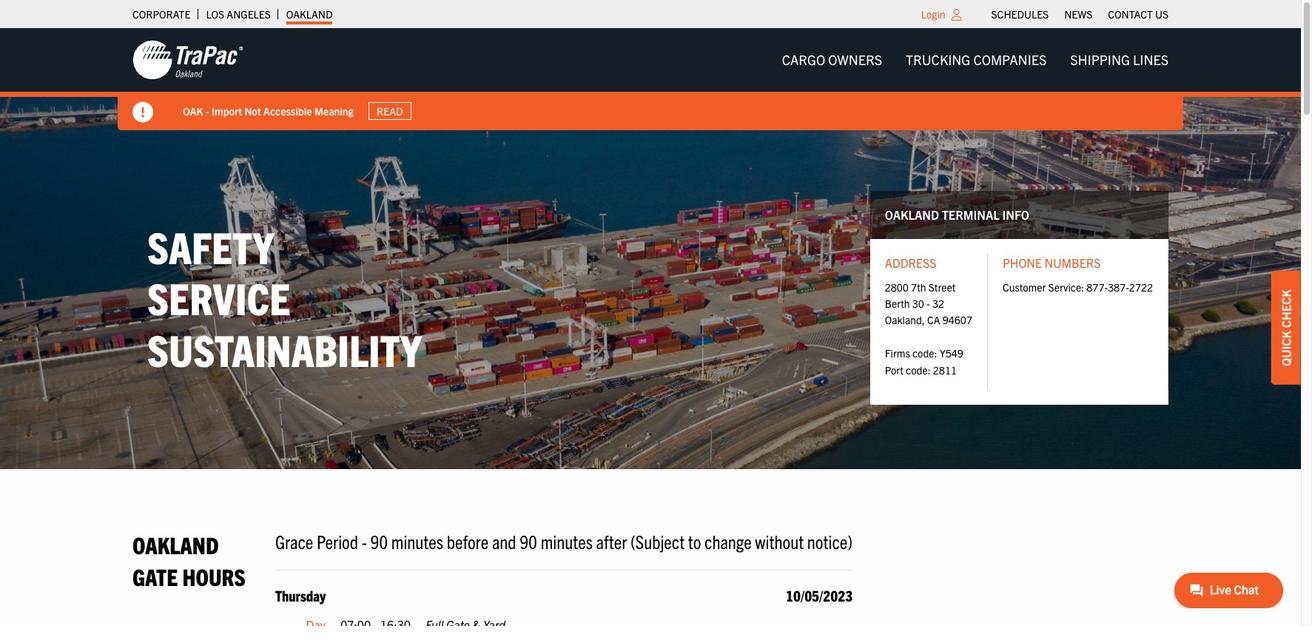 Task type: describe. For each thing, give the bounding box(es) containing it.
30
[[913, 297, 925, 310]]

oak
[[183, 104, 203, 117]]

quick
[[1280, 331, 1294, 366]]

schedules link
[[992, 4, 1049, 24]]

1 horizontal spatial -
[[362, 529, 367, 553]]

shipping lines link
[[1059, 45, 1181, 75]]

us
[[1156, 7, 1169, 21]]

info
[[1003, 207, 1030, 222]]

login link
[[922, 7, 946, 21]]

companies
[[974, 51, 1047, 68]]

oakland link
[[286, 4, 333, 24]]

address
[[885, 256, 937, 270]]

quick check
[[1280, 290, 1294, 366]]

trucking companies link
[[895, 45, 1059, 75]]

- inside 2800 7th street berth 30 - 32 oakland, ca 94607
[[927, 297, 931, 310]]

2800
[[885, 280, 909, 294]]

oak - import not accessible meaning
[[183, 104, 354, 117]]

oakland for oakland gate hours
[[133, 530, 219, 559]]

(subject
[[631, 529, 685, 553]]

berth
[[885, 297, 910, 310]]

2811
[[934, 363, 957, 377]]

los
[[206, 7, 224, 21]]

solid image
[[133, 102, 153, 123]]

grace period - 90 minutes before and 90 minutes after (subject to change without notice)
[[275, 529, 853, 553]]

oakland,
[[885, 314, 925, 327]]

without
[[756, 529, 804, 553]]

contact
[[1109, 7, 1153, 21]]

2 90 from the left
[[520, 529, 538, 553]]

login
[[922, 7, 946, 21]]

corporate
[[133, 7, 191, 21]]

not
[[245, 104, 261, 117]]

1 90 from the left
[[371, 529, 388, 553]]

cargo owners
[[782, 51, 883, 68]]

oakland terminal info
[[885, 207, 1030, 222]]

sustainability
[[147, 322, 422, 376]]

safety service sustainability
[[147, 219, 422, 376]]

safety
[[147, 219, 274, 273]]

shipping
[[1071, 51, 1131, 68]]

and
[[492, 529, 516, 553]]

ca
[[928, 314, 941, 327]]

oakland for oakland
[[286, 7, 333, 21]]

2 minutes from the left
[[541, 529, 593, 553]]

schedules
[[992, 7, 1049, 21]]

oakland gate hours
[[133, 530, 246, 591]]

meaning
[[314, 104, 354, 117]]

los angeles
[[206, 7, 271, 21]]



Task type: locate. For each thing, give the bounding box(es) containing it.
menu bar containing cargo owners
[[771, 45, 1181, 75]]

1 vertical spatial -
[[927, 297, 931, 310]]

grace
[[275, 529, 313, 553]]

service
[[147, 271, 291, 325]]

32
[[933, 297, 945, 310]]

0 vertical spatial menu bar
[[984, 4, 1177, 24]]

0 horizontal spatial minutes
[[392, 529, 444, 553]]

oakland right angeles
[[286, 7, 333, 21]]

corporate link
[[133, 4, 191, 24]]

2 vertical spatial oakland
[[133, 530, 219, 559]]

after
[[596, 529, 627, 553]]

period
[[317, 529, 358, 553]]

banner containing cargo owners
[[0, 28, 1313, 130]]

menu bar down light icon
[[771, 45, 1181, 75]]

y549
[[940, 347, 964, 360]]

1 minutes from the left
[[392, 529, 444, 553]]

read
[[377, 104, 403, 118]]

shipping lines
[[1071, 51, 1169, 68]]

0 vertical spatial code:
[[913, 347, 938, 360]]

1 horizontal spatial minutes
[[541, 529, 593, 553]]

thursday
[[275, 586, 326, 605]]

news link
[[1065, 4, 1093, 24]]

2722
[[1130, 280, 1154, 294]]

2 vertical spatial -
[[362, 529, 367, 553]]

2800 7th street berth 30 - 32 oakland, ca 94607
[[885, 280, 973, 327]]

trucking
[[906, 51, 971, 68]]

90
[[371, 529, 388, 553], [520, 529, 538, 553]]

0 vertical spatial oakland
[[286, 7, 333, 21]]

code:
[[913, 347, 938, 360], [906, 363, 931, 377]]

oakland inside oakland gate hours
[[133, 530, 219, 559]]

customer service: 877-387-2722
[[1003, 280, 1154, 294]]

oakland for oakland terminal info
[[885, 207, 940, 222]]

street
[[929, 280, 956, 294]]

los angeles link
[[206, 4, 271, 24]]

menu bar up shipping at the top
[[984, 4, 1177, 24]]

oakland up gate
[[133, 530, 219, 559]]

0 horizontal spatial -
[[206, 104, 209, 117]]

contact us link
[[1109, 4, 1169, 24]]

phone numbers
[[1003, 256, 1101, 270]]

7th
[[912, 280, 927, 294]]

banner
[[0, 28, 1313, 130]]

877-
[[1087, 280, 1109, 294]]

menu bar inside banner
[[771, 45, 1181, 75]]

- left 32
[[927, 297, 931, 310]]

check
[[1280, 290, 1294, 328]]

import
[[212, 104, 242, 117]]

90 right and
[[520, 529, 538, 553]]

service:
[[1049, 280, 1085, 294]]

change
[[705, 529, 752, 553]]

firms
[[885, 347, 911, 360]]

cargo owners link
[[771, 45, 895, 75]]

1 vertical spatial code:
[[906, 363, 931, 377]]

code: right the port
[[906, 363, 931, 377]]

firms code:  y549 port code:  2811
[[885, 347, 964, 377]]

contact us
[[1109, 7, 1169, 21]]

- right the period
[[362, 529, 367, 553]]

menu bar
[[984, 4, 1177, 24], [771, 45, 1181, 75]]

minutes
[[392, 529, 444, 553], [541, 529, 593, 553]]

2 horizontal spatial oakland
[[885, 207, 940, 222]]

- inside banner
[[206, 104, 209, 117]]

menu bar containing schedules
[[984, 4, 1177, 24]]

phone
[[1003, 256, 1043, 270]]

2 horizontal spatial -
[[927, 297, 931, 310]]

1 vertical spatial oakland
[[885, 207, 940, 222]]

1 horizontal spatial 90
[[520, 529, 538, 553]]

minutes left before
[[392, 529, 444, 553]]

terminal
[[942, 207, 1000, 222]]

- right oak
[[206, 104, 209, 117]]

gate
[[133, 562, 178, 591]]

minutes left after
[[541, 529, 593, 553]]

cargo
[[782, 51, 826, 68]]

to
[[688, 529, 702, 553]]

0 horizontal spatial 90
[[371, 529, 388, 553]]

oakland image
[[133, 39, 244, 81]]

notice)
[[808, 529, 853, 553]]

numbers
[[1045, 256, 1101, 270]]

oakland up address at top right
[[885, 207, 940, 222]]

hours
[[182, 562, 246, 591]]

-
[[206, 104, 209, 117], [927, 297, 931, 310], [362, 529, 367, 553]]

read link
[[368, 102, 412, 120]]

90 right the period
[[371, 529, 388, 553]]

port
[[885, 363, 904, 377]]

10/05/2023
[[786, 586, 853, 605]]

387-
[[1109, 280, 1130, 294]]

0 vertical spatial -
[[206, 104, 209, 117]]

0 horizontal spatial oakland
[[133, 530, 219, 559]]

quick check link
[[1272, 271, 1302, 385]]

1 vertical spatial menu bar
[[771, 45, 1181, 75]]

trucking companies
[[906, 51, 1047, 68]]

owners
[[829, 51, 883, 68]]

light image
[[952, 9, 962, 21]]

lines
[[1134, 51, 1169, 68]]

oakland
[[286, 7, 333, 21], [885, 207, 940, 222], [133, 530, 219, 559]]

accessible
[[263, 104, 312, 117]]

94607
[[943, 314, 973, 327]]

code: up the 2811
[[913, 347, 938, 360]]

before
[[447, 529, 489, 553]]

angeles
[[227, 7, 271, 21]]

1 horizontal spatial oakland
[[286, 7, 333, 21]]

customer
[[1003, 280, 1047, 294]]

news
[[1065, 7, 1093, 21]]



Task type: vqa. For each thing, say whether or not it's contained in the screenshot.
middle the 10/24/2023
no



